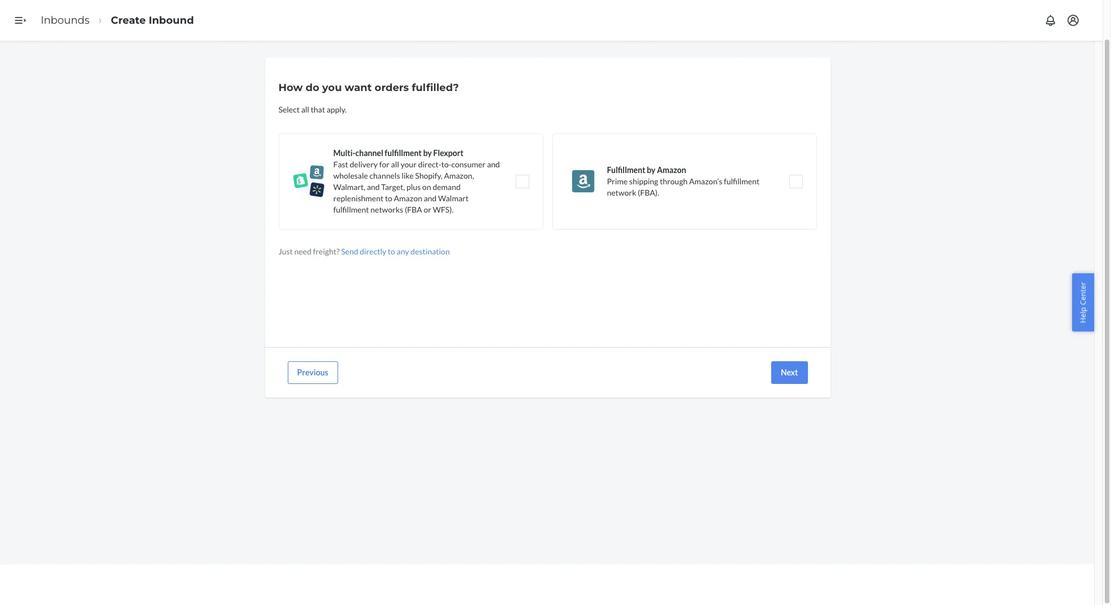 Task type: locate. For each thing, give the bounding box(es) containing it.
previous
[[297, 368, 328, 377]]

fulfillment up your
[[385, 148, 422, 158]]

2 vertical spatial and
[[424, 193, 437, 203]]

prime
[[607, 176, 628, 186]]

0 vertical spatial and
[[487, 159, 500, 169]]

1 horizontal spatial amazon
[[657, 165, 686, 175]]

by up direct-
[[423, 148, 432, 158]]

fulfillment inside fulfillment by amazon prime shipping through amazon's fulfillment network (fba).
[[724, 176, 760, 186]]

amazon,
[[444, 171, 474, 180]]

do
[[306, 81, 319, 94]]

all inside multi-channel fulfillment by flexport fast delivery for all your direct-to-consumer and wholesale channels like shopify, amazon, walmart, and target, plus on demand replenishment to amazon and walmart fulfillment networks (fba or wfs).
[[391, 159, 399, 169]]

fulfilled?
[[412, 81, 459, 94]]

next
[[781, 368, 798, 377]]

and right consumer
[[487, 159, 500, 169]]

select
[[279, 105, 300, 114]]

to left any
[[388, 247, 395, 256]]

amazon up (fba
[[394, 193, 422, 203]]

by
[[423, 148, 432, 158], [647, 165, 656, 175]]

networks
[[371, 205, 403, 214]]

and up or
[[424, 193, 437, 203]]

1 vertical spatial fulfillment
[[724, 176, 760, 186]]

(fba
[[405, 205, 422, 214]]

to-
[[441, 159, 451, 169]]

center
[[1078, 282, 1088, 305]]

create
[[111, 14, 146, 26]]

consumer
[[451, 159, 486, 169]]

0 vertical spatial fulfillment
[[385, 148, 422, 158]]

orders
[[375, 81, 409, 94]]

fulfillment
[[385, 148, 422, 158], [724, 176, 760, 186], [333, 205, 369, 214]]

amazon's
[[689, 176, 722, 186]]

fulfillment down replenishment
[[333, 205, 369, 214]]

on
[[422, 182, 431, 192]]

any
[[397, 247, 409, 256]]

fulfillment
[[607, 165, 646, 175]]

0 horizontal spatial all
[[301, 105, 309, 114]]

to up the networks
[[385, 193, 392, 203]]

next button
[[771, 361, 808, 384]]

0 vertical spatial to
[[385, 193, 392, 203]]

and down 'channels'
[[367, 182, 380, 192]]

0 horizontal spatial and
[[367, 182, 380, 192]]

1 vertical spatial by
[[647, 165, 656, 175]]

and
[[487, 159, 500, 169], [367, 182, 380, 192], [424, 193, 437, 203]]

all left "that"
[[301, 105, 309, 114]]

all
[[301, 105, 309, 114], [391, 159, 399, 169]]

open account menu image
[[1067, 14, 1080, 27]]

1 horizontal spatial fulfillment
[[385, 148, 422, 158]]

2 vertical spatial fulfillment
[[333, 205, 369, 214]]

all right the for
[[391, 159, 399, 169]]

2 horizontal spatial fulfillment
[[724, 176, 760, 186]]

channel
[[355, 148, 383, 158]]

0 vertical spatial by
[[423, 148, 432, 158]]

for
[[379, 159, 390, 169]]

shopify,
[[415, 171, 443, 180]]

to
[[385, 193, 392, 203], [388, 247, 395, 256]]

that
[[311, 105, 325, 114]]

1 horizontal spatial all
[[391, 159, 399, 169]]

previous button
[[288, 361, 338, 384]]

1 horizontal spatial by
[[647, 165, 656, 175]]

0 horizontal spatial amazon
[[394, 193, 422, 203]]

amazon
[[657, 165, 686, 175], [394, 193, 422, 203]]

fulfillment right amazon's
[[724, 176, 760, 186]]

help center button
[[1073, 274, 1094, 332]]

need
[[294, 247, 312, 256]]

2 horizontal spatial and
[[487, 159, 500, 169]]

1 vertical spatial amazon
[[394, 193, 422, 203]]

plus
[[407, 182, 421, 192]]

1 vertical spatial all
[[391, 159, 399, 169]]

multi-channel fulfillment by flexport fast delivery for all your direct-to-consumer and wholesale channels like shopify, amazon, walmart, and target, plus on demand replenishment to amazon and walmart fulfillment networks (fba or wfs).
[[333, 148, 500, 214]]

amazon up through
[[657, 165, 686, 175]]

by up shipping
[[647, 165, 656, 175]]

or
[[424, 205, 431, 214]]

send
[[341, 247, 358, 256]]

multi-
[[333, 148, 355, 158]]

1 horizontal spatial and
[[424, 193, 437, 203]]

target,
[[381, 182, 405, 192]]

help center
[[1078, 282, 1088, 323]]

wholesale
[[333, 171, 368, 180]]

inbounds
[[41, 14, 90, 26]]

flexport
[[433, 148, 464, 158]]

by inside multi-channel fulfillment by flexport fast delivery for all your direct-to-consumer and wholesale channels like shopify, amazon, walmart, and target, plus on demand replenishment to amazon and walmart fulfillment networks (fba or wfs).
[[423, 148, 432, 158]]

0 vertical spatial amazon
[[657, 165, 686, 175]]

shipping
[[629, 176, 658, 186]]

0 horizontal spatial by
[[423, 148, 432, 158]]

0 horizontal spatial fulfillment
[[333, 205, 369, 214]]



Task type: vqa. For each thing, say whether or not it's contained in the screenshot.
How
yes



Task type: describe. For each thing, give the bounding box(es) containing it.
want
[[345, 81, 372, 94]]

freight?
[[313, 247, 340, 256]]

direct-
[[418, 159, 441, 169]]

create inbound
[[111, 14, 194, 26]]

just need freight? send directly to any destination
[[279, 247, 450, 256]]

open notifications image
[[1044, 14, 1058, 27]]

walmart
[[438, 193, 469, 203]]

open navigation image
[[14, 14, 27, 27]]

channels
[[370, 171, 400, 180]]

amazon inside multi-channel fulfillment by flexport fast delivery for all your direct-to-consumer and wholesale channels like shopify, amazon, walmart, and target, plus on demand replenishment to amazon and walmart fulfillment networks (fba or wfs).
[[394, 193, 422, 203]]

(fba).
[[638, 188, 659, 197]]

0 vertical spatial all
[[301, 105, 309, 114]]

through
[[660, 176, 688, 186]]

just
[[279, 247, 293, 256]]

demand
[[433, 182, 461, 192]]

walmart,
[[333, 182, 366, 192]]

replenishment
[[333, 193, 384, 203]]

by inside fulfillment by amazon prime shipping through amazon's fulfillment network (fba).
[[647, 165, 656, 175]]

1 vertical spatial to
[[388, 247, 395, 256]]

like
[[402, 171, 414, 180]]

amazon inside fulfillment by amazon prime shipping through amazon's fulfillment network (fba).
[[657, 165, 686, 175]]

fulfillment by amazon prime shipping through amazon's fulfillment network (fba).
[[607, 165, 760, 197]]

inbound
[[149, 14, 194, 26]]

inbounds link
[[41, 14, 90, 26]]

destination
[[411, 247, 450, 256]]

how do you want orders fulfilled?
[[279, 81, 459, 94]]

fast
[[333, 159, 348, 169]]

create inbound link
[[111, 14, 194, 26]]

delivery
[[350, 159, 378, 169]]

apply.
[[327, 105, 347, 114]]

1 vertical spatial and
[[367, 182, 380, 192]]

directly
[[360, 247, 386, 256]]

select all that apply.
[[279, 105, 347, 114]]

how
[[279, 81, 303, 94]]

you
[[322, 81, 342, 94]]

breadcrumbs navigation
[[32, 4, 203, 37]]

send directly to any destination button
[[341, 246, 450, 257]]

help
[[1078, 307, 1088, 323]]

your
[[401, 159, 417, 169]]

wfs).
[[433, 205, 454, 214]]

network
[[607, 188, 636, 197]]

to inside multi-channel fulfillment by flexport fast delivery for all your direct-to-consumer and wholesale channels like shopify, amazon, walmart, and target, plus on demand replenishment to amazon and walmart fulfillment networks (fba or wfs).
[[385, 193, 392, 203]]



